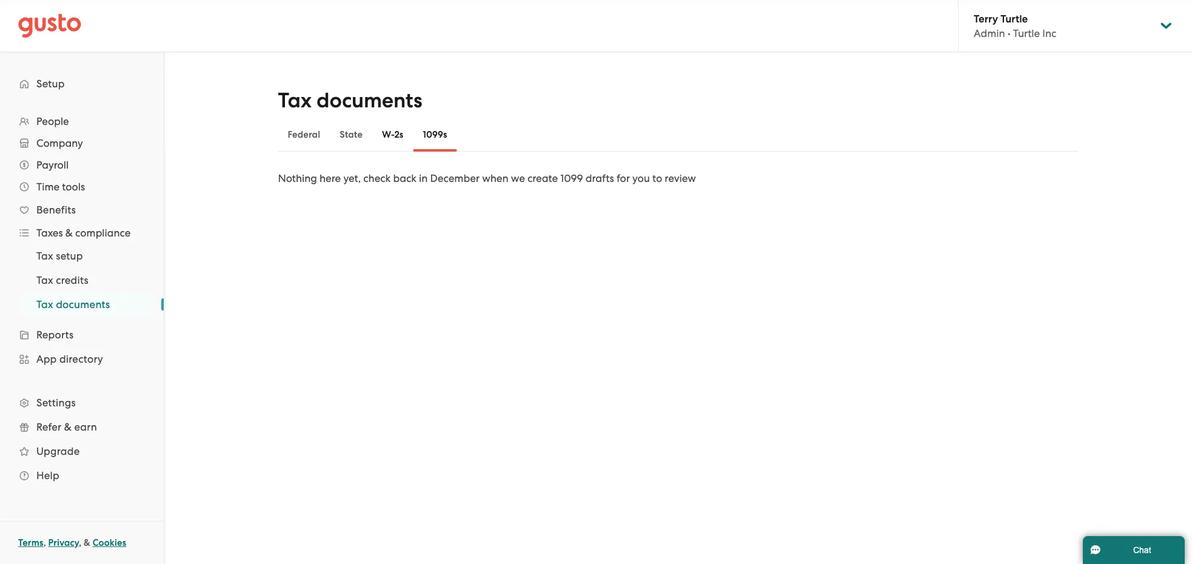 Task type: describe. For each thing, give the bounding box(es) containing it.
we
[[511, 172, 525, 184]]

state button
[[330, 120, 373, 149]]

tax documents link
[[22, 294, 152, 316]]

tax setup
[[36, 250, 83, 262]]

taxes & compliance button
[[12, 222, 152, 244]]

directory
[[59, 353, 103, 365]]

chat button
[[1084, 536, 1186, 564]]

cookies button
[[93, 536, 126, 550]]

home image
[[18, 14, 81, 38]]

company
[[36, 137, 83, 149]]

refer & earn link
[[12, 416, 152, 438]]

december
[[431, 172, 480, 184]]

company button
[[12, 132, 152, 154]]

reports link
[[12, 324, 152, 346]]

state
[[340, 129, 363, 140]]

w-
[[382, 129, 395, 140]]

0 vertical spatial turtle
[[1001, 12, 1029, 25]]

1 horizontal spatial documents
[[317, 88, 423, 113]]

2 , from the left
[[79, 538, 82, 549]]

privacy
[[48, 538, 79, 549]]

compliance
[[75, 227, 131, 239]]

tools
[[62, 181, 85, 193]]

1099
[[561, 172, 583, 184]]

you
[[633, 172, 650, 184]]

here
[[320, 172, 341, 184]]

review
[[665, 172, 696, 184]]

tax for tax setup link
[[36, 250, 53, 262]]

w-2s button
[[373, 120, 413, 149]]

1 vertical spatial turtle
[[1014, 27, 1041, 39]]

app directory link
[[12, 348, 152, 370]]

settings
[[36, 397, 76, 409]]

setup
[[36, 78, 65, 90]]

inc
[[1043, 27, 1057, 39]]

help
[[36, 470, 59, 482]]

tax up federal button
[[278, 88, 312, 113]]

terry
[[974, 12, 999, 25]]

1 , from the left
[[43, 538, 46, 549]]

w-2s
[[382, 129, 404, 140]]

setup
[[56, 250, 83, 262]]

drafts
[[586, 172, 614, 184]]

list containing tax setup
[[0, 244, 164, 317]]

chat
[[1134, 545, 1152, 555]]

terms link
[[18, 538, 43, 549]]

earn
[[74, 421, 97, 433]]

nothing here yet, check back in december when we create 1099 drafts for you to review
[[278, 172, 696, 184]]

in
[[419, 172, 428, 184]]

1099s button
[[413, 120, 457, 149]]

app directory
[[36, 353, 103, 365]]

upgrade
[[36, 445, 80, 457]]

admin
[[974, 27, 1006, 39]]

tax setup link
[[22, 245, 152, 267]]

back
[[393, 172, 417, 184]]

1 horizontal spatial tax documents
[[278, 88, 423, 113]]

to
[[653, 172, 663, 184]]



Task type: vqa. For each thing, say whether or not it's contained in the screenshot.
&
yes



Task type: locate. For each thing, give the bounding box(es) containing it.
•
[[1008, 27, 1011, 39]]

tax documents up state
[[278, 88, 423, 113]]

gusto navigation element
[[0, 52, 164, 507]]

2 vertical spatial &
[[84, 538, 90, 549]]

1 list from the top
[[0, 110, 164, 488]]

0 horizontal spatial ,
[[43, 538, 46, 549]]

list containing people
[[0, 110, 164, 488]]

setup link
[[12, 73, 152, 95]]

time
[[36, 181, 60, 193]]

tax forms tab list
[[278, 118, 1079, 152]]

0 vertical spatial tax documents
[[278, 88, 423, 113]]

tax documents inside the gusto navigation element
[[36, 299, 110, 311]]

tax for tax documents link in the left of the page
[[36, 299, 53, 311]]

refer & earn
[[36, 421, 97, 433]]

2s
[[395, 129, 404, 140]]

time tools button
[[12, 176, 152, 198]]

credits
[[56, 274, 88, 286]]

for
[[617, 172, 630, 184]]

1 vertical spatial documents
[[56, 299, 110, 311]]

payroll button
[[12, 154, 152, 176]]

privacy link
[[48, 538, 79, 549]]

taxes & compliance
[[36, 227, 131, 239]]

terms , privacy , & cookies
[[18, 538, 126, 549]]

&
[[65, 227, 73, 239], [64, 421, 72, 433], [84, 538, 90, 549]]

create
[[528, 172, 558, 184]]

app
[[36, 353, 57, 365]]

0 vertical spatial &
[[65, 227, 73, 239]]

tax documents down credits
[[36, 299, 110, 311]]

refer
[[36, 421, 62, 433]]

terms
[[18, 538, 43, 549]]

turtle up •
[[1001, 12, 1029, 25]]

, left cookies
[[79, 538, 82, 549]]

documents inside list
[[56, 299, 110, 311]]

payroll
[[36, 159, 69, 171]]

reports
[[36, 329, 74, 341]]

nothing
[[278, 172, 317, 184]]

1099s
[[423, 129, 447, 140]]

people
[[36, 115, 69, 127]]

tax
[[278, 88, 312, 113], [36, 250, 53, 262], [36, 274, 53, 286], [36, 299, 53, 311]]

0 horizontal spatial tax documents
[[36, 299, 110, 311]]

tax down tax credits at the left of page
[[36, 299, 53, 311]]

& right taxes
[[65, 227, 73, 239]]

0 horizontal spatial documents
[[56, 299, 110, 311]]

check
[[364, 172, 391, 184]]

yet,
[[344, 172, 361, 184]]

federal button
[[278, 120, 330, 149]]

cookies
[[93, 538, 126, 549]]

& for compliance
[[65, 227, 73, 239]]

tax for tax credits link
[[36, 274, 53, 286]]

documents
[[317, 88, 423, 113], [56, 299, 110, 311]]

help link
[[12, 465, 152, 487]]

terry turtle admin • turtle inc
[[974, 12, 1057, 39]]

& left earn
[[64, 421, 72, 433]]

when
[[482, 172, 509, 184]]

time tools
[[36, 181, 85, 193]]

tax down taxes
[[36, 250, 53, 262]]

settings link
[[12, 392, 152, 414]]

0 vertical spatial documents
[[317, 88, 423, 113]]

, left privacy
[[43, 538, 46, 549]]

tax credits
[[36, 274, 88, 286]]

& left cookies
[[84, 538, 90, 549]]

turtle
[[1001, 12, 1029, 25], [1014, 27, 1041, 39]]

benefits link
[[12, 199, 152, 221]]

people button
[[12, 110, 152, 132]]

& inside dropdown button
[[65, 227, 73, 239]]

& for earn
[[64, 421, 72, 433]]

1 vertical spatial &
[[64, 421, 72, 433]]

tax left credits
[[36, 274, 53, 286]]

turtle right •
[[1014, 27, 1041, 39]]

list
[[0, 110, 164, 488], [0, 244, 164, 317]]

federal
[[288, 129, 320, 140]]

tax documents
[[278, 88, 423, 113], [36, 299, 110, 311]]

1 horizontal spatial ,
[[79, 538, 82, 549]]

2 list from the top
[[0, 244, 164, 317]]

1 vertical spatial tax documents
[[36, 299, 110, 311]]

,
[[43, 538, 46, 549], [79, 538, 82, 549]]

tax credits link
[[22, 269, 152, 291]]

taxes
[[36, 227, 63, 239]]

benefits
[[36, 204, 76, 216]]

documents down tax credits link
[[56, 299, 110, 311]]

documents up state
[[317, 88, 423, 113]]

upgrade link
[[12, 441, 152, 462]]



